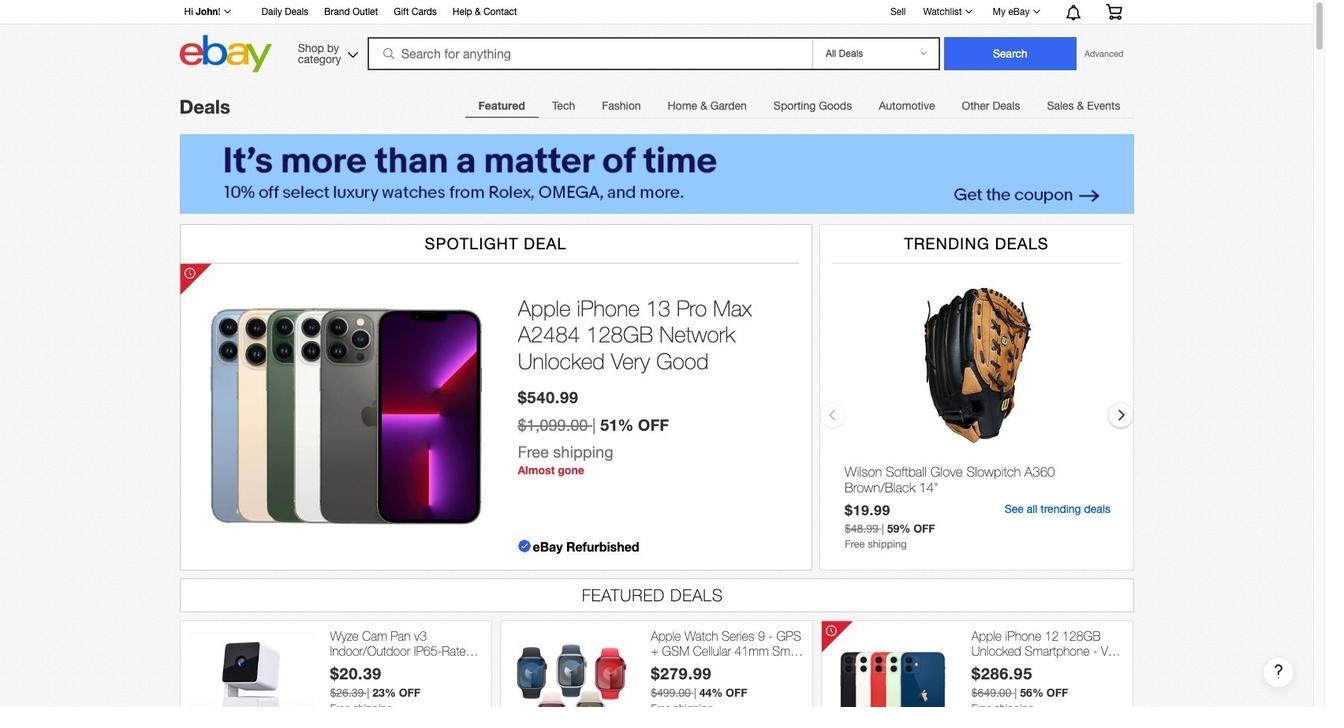Task type: vqa. For each thing, say whether or not it's contained in the screenshot.
right Shop
no



Task type: describe. For each thing, give the bounding box(es) containing it.
account navigation
[[176, 0, 1134, 24]]

watchlist image
[[966, 9, 973, 13]]

my ebay image
[[1033, 9, 1041, 13]]



Task type: locate. For each thing, give the bounding box(es) containing it.
it's more than a matter of time 10% off select luxury watches from rolex, omega, and more. get the coupon image
[[180, 134, 1134, 214]]

Search for anything text field
[[370, 39, 810, 69]]

main content
[[180, 77, 1295, 707]]

banner
[[176, 0, 1134, 77]]

help, opens dialogs image
[[1271, 664, 1287, 680]]

menu bar
[[465, 89, 1134, 122]]

tab list
[[465, 89, 1134, 122]]

None submit
[[945, 37, 1077, 70]]

your shopping cart image
[[1105, 4, 1123, 20]]



